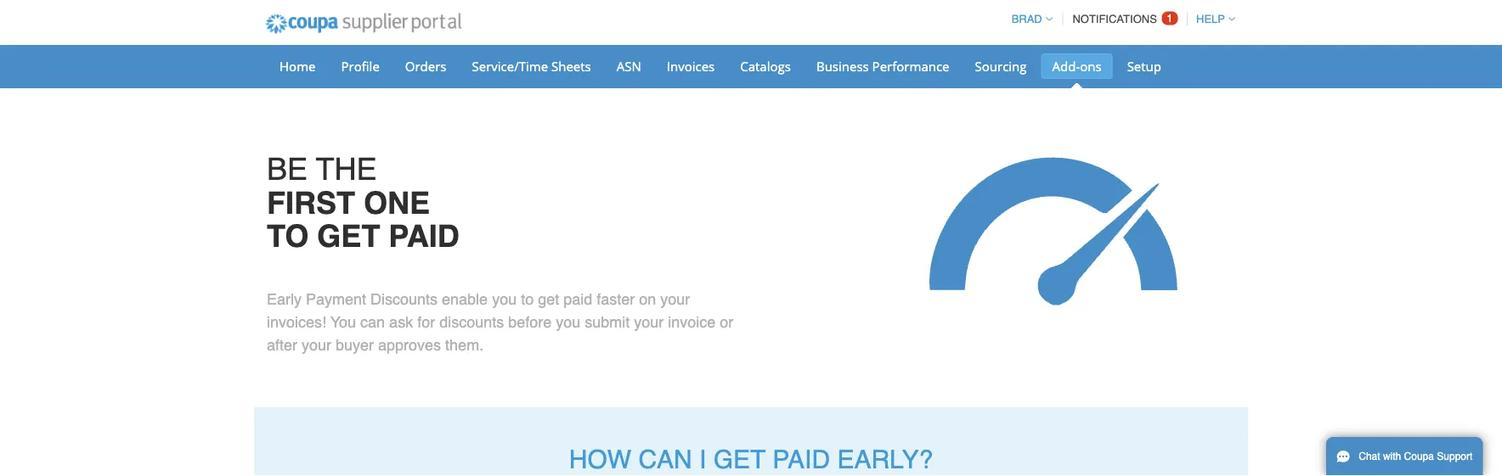 Task type: locate. For each thing, give the bounding box(es) containing it.
chat with coupa support
[[1359, 451, 1473, 463]]

get right "to"
[[317, 219, 380, 255]]

catalogs link
[[729, 54, 802, 79]]

service/time
[[472, 57, 548, 75]]

faster
[[597, 290, 635, 308]]

sheets
[[551, 57, 591, 75]]

1 horizontal spatial get
[[713, 445, 766, 474]]

you left to
[[492, 290, 517, 308]]

get
[[317, 219, 380, 255], [713, 445, 766, 474]]

you down paid
[[556, 313, 580, 331]]

help
[[1196, 13, 1225, 25]]

can
[[638, 445, 692, 474]]

your down on
[[634, 313, 664, 331]]

profile link
[[330, 54, 391, 79]]

how
[[569, 445, 631, 474]]

orders link
[[394, 54, 458, 79]]

ask
[[389, 313, 413, 331]]

to
[[521, 290, 534, 308]]

notifications 1
[[1073, 12, 1173, 25]]

get
[[538, 290, 559, 308]]

setup
[[1127, 57, 1161, 75]]

be the first one to get paid
[[267, 152, 459, 255]]

add-ons link
[[1041, 54, 1113, 79]]

paid inside be the first one to get paid
[[389, 219, 459, 255]]

get inside be the first one to get paid
[[317, 219, 380, 255]]

enable
[[442, 290, 488, 308]]

paid
[[563, 290, 592, 308]]

get right i
[[713, 445, 766, 474]]

paid
[[389, 219, 459, 255], [773, 445, 830, 474]]

navigation
[[1004, 3, 1235, 36]]

for
[[417, 313, 435, 331]]

0 vertical spatial paid
[[389, 219, 459, 255]]

chat
[[1359, 451, 1380, 463]]

buyer
[[336, 336, 374, 354]]

your down invoices!
[[302, 336, 331, 354]]

0 horizontal spatial paid
[[389, 219, 459, 255]]

first
[[267, 186, 355, 221]]

0 vertical spatial you
[[492, 290, 517, 308]]

you
[[492, 290, 517, 308], [556, 313, 580, 331]]

with
[[1383, 451, 1401, 463]]

your
[[660, 290, 690, 308], [634, 313, 664, 331], [302, 336, 331, 354]]

submit
[[585, 313, 630, 331]]

your right on
[[660, 290, 690, 308]]

approves
[[378, 336, 441, 354]]

orders
[[405, 57, 446, 75]]

home link
[[268, 54, 327, 79]]

business performance
[[816, 57, 949, 75]]

to
[[267, 219, 309, 255]]

0 vertical spatial get
[[317, 219, 380, 255]]

paid left early?
[[773, 445, 830, 474]]

invoice
[[668, 313, 716, 331]]

0 vertical spatial your
[[660, 290, 690, 308]]

1 vertical spatial you
[[556, 313, 580, 331]]

paid up 'discounts'
[[389, 219, 459, 255]]

be
[[267, 152, 308, 187]]

before
[[508, 313, 552, 331]]

brad link
[[1004, 13, 1052, 25]]

1 horizontal spatial paid
[[773, 445, 830, 474]]

invoices link
[[656, 54, 726, 79]]

coupa
[[1404, 451, 1434, 463]]

add-
[[1052, 57, 1080, 75]]

sourcing
[[975, 57, 1027, 75]]

1
[[1167, 12, 1173, 25]]

0 horizontal spatial get
[[317, 219, 380, 255]]



Task type: describe. For each thing, give the bounding box(es) containing it.
invoices
[[667, 57, 715, 75]]

invoices!
[[267, 313, 326, 331]]

one
[[364, 186, 430, 221]]

sourcing link
[[964, 54, 1038, 79]]

early
[[267, 290, 302, 308]]

setup link
[[1116, 54, 1172, 79]]

after
[[267, 336, 297, 354]]

add-ons
[[1052, 57, 1102, 75]]

coupa supplier portal image
[[254, 3, 473, 45]]

early?
[[837, 445, 933, 474]]

ons
[[1080, 57, 1102, 75]]

2 vertical spatial your
[[302, 336, 331, 354]]

performance
[[872, 57, 949, 75]]

catalogs
[[740, 57, 791, 75]]

help link
[[1189, 13, 1235, 25]]

or
[[720, 313, 733, 331]]

brad
[[1012, 13, 1042, 25]]

the
[[316, 152, 377, 187]]

you
[[330, 313, 356, 331]]

discounts
[[370, 290, 438, 308]]

can
[[360, 313, 385, 331]]

discounts
[[439, 313, 504, 331]]

asn
[[617, 57, 641, 75]]

0 horizontal spatial you
[[492, 290, 517, 308]]

1 horizontal spatial you
[[556, 313, 580, 331]]

on
[[639, 290, 656, 308]]

business
[[816, 57, 869, 75]]

notifications
[[1073, 13, 1157, 25]]

support
[[1437, 451, 1473, 463]]

how can i get paid early?
[[569, 445, 933, 474]]

asn link
[[606, 54, 652, 79]]

profile
[[341, 57, 380, 75]]

service/time sheets link
[[461, 54, 602, 79]]

them.
[[445, 336, 484, 354]]

payment
[[306, 290, 366, 308]]

home
[[280, 57, 316, 75]]

i
[[699, 445, 706, 474]]

business performance link
[[805, 54, 961, 79]]

navigation containing notifications 1
[[1004, 3, 1235, 36]]

1 vertical spatial paid
[[773, 445, 830, 474]]

1 vertical spatial your
[[634, 313, 664, 331]]

chat with coupa support button
[[1326, 438, 1483, 477]]

early payment discounts enable you to get paid faster on your invoices! you can ask for discounts before you submit your invoice or after your buyer approves them.
[[267, 290, 733, 354]]

1 vertical spatial get
[[713, 445, 766, 474]]

service/time sheets
[[472, 57, 591, 75]]



Task type: vqa. For each thing, say whether or not it's contained in the screenshot.
the bottom your
yes



